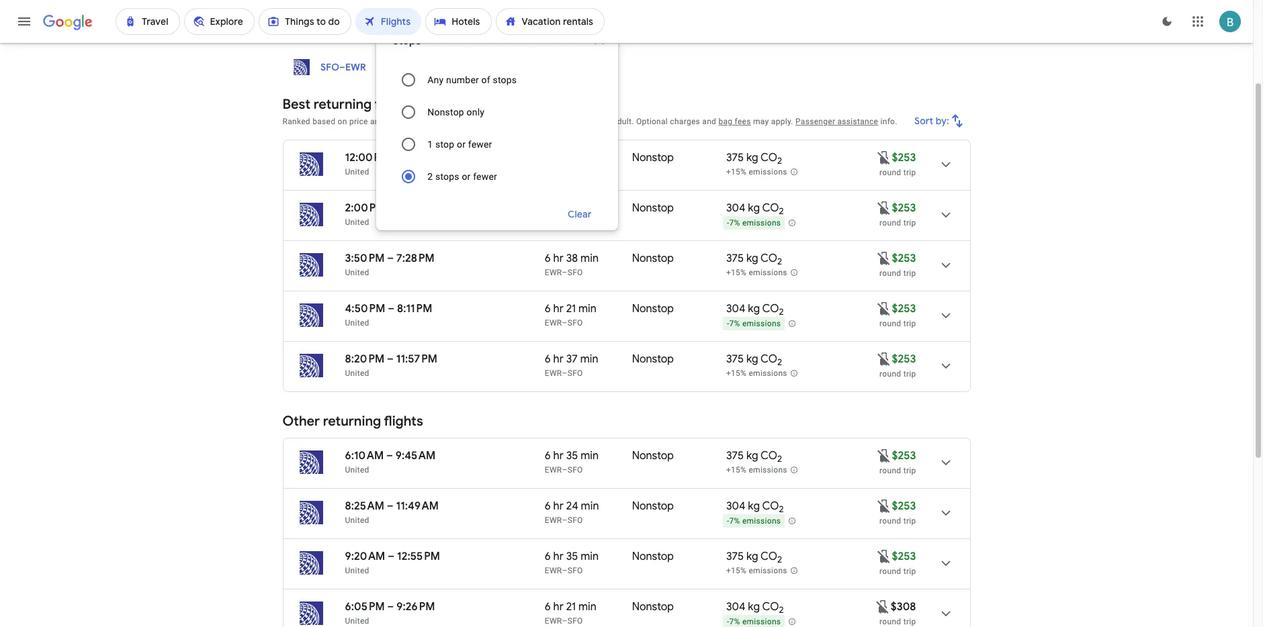 Task type: locate. For each thing, give the bounding box(es) containing it.
and right price
[[370, 117, 384, 126]]

2 - from the top
[[727, 319, 730, 329]]

hr inside 6 hr 38 min ewr – sfo
[[554, 252, 564, 265]]

round trip up $308
[[880, 567, 916, 577]]

this price for this flight doesn't include overhead bin access. if you need a carry-on bag, use the bags filter to update prices. image for 8:11 pm
[[876, 301, 892, 317]]

2 vertical spatial this price for this flight doesn't include overhead bin access. if you need a carry-on bag, use the bags filter to update prices. image
[[875, 599, 891, 615]]

trip left flight details. leaves newark liberty international airport at 6:10 am on wednesday, december 13 and arrives at san francisco international airport at 9:45 am on wednesday, december 13. icon
[[904, 466, 916, 476]]

6 for 9:26 pm
[[545, 601, 551, 614]]

2 304 kg co 2 from the top
[[727, 302, 784, 318]]

round trip for 7:28 pm
[[880, 269, 916, 278]]

1 vertical spatial 6 hr 35 min ewr – sfo
[[545, 550, 599, 576]]

leaves newark liberty international airport at 4:50 pm on wednesday, december 13 and arrives at san francisco international airport at 8:11 pm on wednesday, december 13. element
[[345, 302, 432, 316]]

253 us dollars text field for 9:20 am
[[892, 550, 916, 564]]

2 for 6:05 pm
[[779, 605, 784, 616]]

this price for this flight doesn't include overhead bin access. if you need a carry-on bag, use the bags filter to update prices. image down assistance
[[876, 150, 892, 166]]

nonstop flight. element for 9:45 am
[[632, 450, 674, 465]]

3 - from the top
[[727, 517, 730, 526]]

this price for this flight doesn't include overhead bin access. if you need a carry-on bag, use the bags filter to update prices. image
[[876, 150, 892, 166], [876, 200, 892, 216], [875, 599, 891, 615]]

0 vertical spatial 6 hr 35 min ewr – sfo
[[545, 450, 599, 475]]

0 horizontal spatial 1
[[428, 139, 433, 150]]

1 vertical spatial 21
[[566, 601, 576, 614]]

+15% for 7:28 pm
[[727, 268, 747, 278]]

– inside 8:20 pm – 11:57 pm united
[[387, 353, 394, 366]]

4 304 from the top
[[727, 601, 746, 614]]

ranked
[[283, 117, 310, 126]]

charges
[[670, 117, 700, 126]]

253 us dollars text field left flight details. leaves newark liberty international airport at 8:20 pm on wednesday, december 13 and arrives at san francisco international airport at 11:57 pm on wednesday, december 13. icon
[[892, 353, 916, 366]]

on
[[338, 117, 347, 126]]

0 vertical spatial or
[[419, 4, 429, 16]]

1 +15% emissions from the top
[[727, 167, 788, 177]]

1 vertical spatial 35
[[566, 550, 578, 564]]

this price for this flight doesn't include overhead bin access. if you need a carry-on bag, use the bags filter to update prices. image left flight details. leaves newark liberty international airport at 6:10 am on wednesday, december 13 and arrives at san francisco international airport at 9:45 am on wednesday, december 13. icon
[[876, 448, 892, 464]]

round trip left 'flight details. leaves newark liberty international airport at 8:25 am on wednesday, december 13 and arrives at san francisco international airport at 11:49 am on wednesday, december 13.' image
[[880, 517, 916, 526]]

ewr inside 6 hr 24 min ewr – sfo
[[545, 516, 562, 526]]

clear
[[568, 208, 592, 220]]

stops down "francisco"
[[493, 75, 517, 85]]

1 +15% from the top
[[727, 167, 747, 177]]

$253 left flight details. leaves newark liberty international airport at 8:20 pm on wednesday, december 13 and arrives at san francisco international airport at 11:57 pm on wednesday, december 13. icon
[[892, 353, 916, 366]]

co for 12:55 pm
[[761, 550, 778, 564]]

co
[[761, 151, 778, 165], [763, 202, 779, 215], [761, 252, 778, 265], [763, 302, 779, 316], [761, 353, 778, 366], [761, 450, 778, 463], [763, 500, 779, 514], [761, 550, 778, 564], [763, 601, 779, 614]]

trip left flight details. leaves newark liberty international airport at 8:20 pm on wednesday, december 13 and arrives at san francisco international airport at 11:57 pm on wednesday, december 13. icon
[[904, 370, 916, 379]]

4 round from the top
[[880, 319, 902, 329]]

0 vertical spatial 253 us dollars text field
[[892, 252, 916, 265]]

253 us dollars text field down sort
[[892, 151, 916, 165]]

round left flight details. leaves newark liberty international airport at 6:10 am on wednesday, december 13 and arrives at san francisco international airport at 9:45 am on wednesday, december 13. icon
[[880, 466, 902, 476]]

leaves newark liberty international airport at 8:20 pm on wednesday, december 13 and arrives at san francisco international airport at 11:57 pm on wednesday, december 13. element
[[345, 353, 438, 366]]

united down 3:50 pm
[[345, 268, 369, 278]]

-
[[727, 219, 730, 228], [727, 319, 730, 329], [727, 517, 730, 526], [727, 618, 730, 627]]

– inside 3:50 pm – 7:28 pm united
[[387, 252, 394, 265]]

may
[[753, 117, 769, 126]]

2 -7% emissions from the top
[[727, 319, 781, 329]]

2 +15% from the top
[[727, 268, 747, 278]]

change appearance image
[[1151, 5, 1184, 38]]

7% for 11:49 am
[[730, 517, 740, 526]]

round trip left "flight details. leaves newark liberty international airport at 2:00 pm on wednesday, december 13 and arrives at san francisco international airport at 5:17 pm on wednesday, december 13." image
[[880, 218, 916, 228]]

returning
[[314, 96, 372, 113], [323, 413, 381, 430]]

6 hr from the top
[[554, 500, 564, 514]]

5 hr from the top
[[554, 450, 564, 463]]

1 trip from the top
[[904, 168, 916, 177]]

375 kg co 2 for 7:28 pm
[[727, 252, 782, 268]]

this price for this flight doesn't include overhead bin access. if you need a carry-on bag, use the bags filter to update prices. image
[[876, 250, 892, 267], [876, 301, 892, 317], [876, 351, 892, 367], [876, 448, 892, 464], [876, 498, 892, 515], [876, 549, 892, 565]]

kg for 9:45 am
[[747, 450, 759, 463]]

3 304 from the top
[[727, 500, 746, 514]]

and left the 'bag' at the top right of the page
[[703, 117, 717, 126]]

co for 11:49 am
[[763, 500, 779, 514]]

Arrival time: 9:45 AM. text field
[[396, 450, 436, 463]]

4 +15% emissions from the top
[[727, 466, 788, 475]]

1 hr from the top
[[554, 202, 564, 215]]

6 inside 6 hr 24 min ewr – sfo
[[545, 500, 551, 514]]

this price for this flight doesn't include overhead bin access. if you need a carry-on bag, use the bags filter to update prices. image for 6 hr 21 min
[[875, 599, 891, 615]]

2 this price for this flight doesn't include overhead bin access. if you need a carry-on bag, use the bags filter to update prices. image from the top
[[876, 301, 892, 317]]

united inside 8:20 pm – 11:57 pm united
[[345, 369, 369, 378]]

35 for 12:55 pm
[[566, 550, 578, 564]]

united down departure time: 8:25 am. text field
[[345, 516, 369, 526]]

0 vertical spatial total duration 6 hr 35 min. element
[[545, 450, 632, 465]]

or right stop
[[457, 139, 466, 150]]

1 left stop
[[428, 139, 433, 150]]

253 us dollars text field left flight details. leaves newark liberty international airport at 3:50 pm on wednesday, december 13 and arrives at san francisco international airport at 7:28 pm on wednesday, december 13. icon
[[892, 252, 916, 265]]

253 us dollars text field left flight details. leaves newark liberty international airport at 4:50 pm on wednesday, december 13 and arrives at san francisco international airport at 8:11 pm on wednesday, december 13. icon
[[892, 302, 916, 316]]

stops inside popup button
[[392, 4, 417, 16]]

0 vertical spatial 6 hr 21 min ewr – sfo
[[545, 302, 597, 328]]

375
[[727, 151, 744, 165], [727, 252, 744, 265], [727, 353, 744, 366], [727, 450, 744, 463], [727, 550, 744, 564]]

375 for 7:28 pm
[[727, 252, 744, 265]]

6 hr 21 min ewr – sfo for 35
[[545, 601, 597, 626]]

6 united from the top
[[345, 466, 369, 475]]

nonstop for 11:57 pm
[[632, 353, 674, 366]]

and
[[370, 117, 384, 126], [703, 117, 717, 126]]

11:49 am
[[396, 500, 439, 514]]

8 6 from the top
[[545, 601, 551, 614]]

1 fees from the left
[[575, 117, 591, 126]]

total duration 6 hr 35 min. element for 12:55 pm
[[545, 550, 632, 566]]

kg for 7:28 pm
[[747, 252, 759, 265]]

ranked based on price and convenience
[[283, 117, 434, 126]]

1 vertical spatial 2 stops or fewer
[[428, 171, 497, 182]]

253 us dollars text field left 'flight details. leaves newark liberty international airport at 8:25 am on wednesday, december 13 and arrives at san francisco international airport at 11:49 am on wednesday, december 13.' image
[[892, 500, 916, 514]]

5 round trip from the top
[[880, 370, 916, 379]]

1 6 from the top
[[545, 202, 551, 215]]

min inside '6 hr 37 min ewr – sfo'
[[581, 353, 599, 366]]

6 hr 38 min ewr – sfo
[[545, 252, 599, 278]]

375 kg co 2
[[727, 151, 782, 167], [727, 252, 782, 268], [727, 353, 782, 368], [727, 450, 782, 465], [727, 550, 782, 566]]

9 round from the top
[[880, 618, 902, 627]]

trip left flight details. leaves newark liberty international airport at 4:50 pm on wednesday, december 13 and arrives at san francisco international airport at 8:11 pm on wednesday, december 13. icon
[[904, 319, 916, 329]]

1 253 us dollars text field from the top
[[892, 202, 916, 215]]

1 vertical spatial 1
[[428, 139, 433, 150]]

flight details. leaves newark liberty international airport at 8:20 pm on wednesday, december 13 and arrives at san francisco international airport at 11:57 pm on wednesday, december 13. image
[[930, 350, 962, 382]]

0 vertical spatial 2 stops or fewer
[[385, 4, 457, 16]]

fees right the 'bag' at the top right of the page
[[735, 117, 751, 126]]

leaves newark liberty international airport at 6:10 am on wednesday, december 13 and arrives at san francisco international airport at 9:45 am on wednesday, december 13. element
[[345, 450, 436, 463]]

0 horizontal spatial stops
[[392, 4, 417, 16]]

stops down stop
[[436, 171, 460, 182]]

1 stop or fewer
[[428, 139, 492, 150]]

6 hr 35 min ewr – sfo up 24
[[545, 450, 599, 475]]

other
[[283, 413, 320, 430]]

8:25 am
[[345, 500, 384, 514]]

united for 6:10 am
[[345, 466, 369, 475]]

kg for 11:49 am
[[748, 500, 760, 514]]

united for 3:50 pm
[[345, 268, 369, 278]]

37
[[566, 353, 578, 366]]

35 down 6 hr 24 min ewr – sfo
[[566, 550, 578, 564]]

– inside 9:20 am – 12:55 pm united
[[388, 550, 395, 564]]

375 for 11:57 pm
[[727, 353, 744, 366]]

6 hr 21 min ewr – sfo for 38
[[545, 302, 597, 328]]

this price for this flight doesn't include overhead bin access. if you need a carry-on bag, use the bags filter to update prices. image left "flight details. leaves newark liberty international airport at 2:00 pm on wednesday, december 13 and arrives at san francisco international airport at 5:17 pm on wednesday, december 13." image
[[876, 200, 892, 216]]

6 hr 35 min ewr – sfo down 6 hr 24 min ewr – sfo
[[545, 550, 599, 576]]

any
[[428, 75, 444, 85]]

choose
[[393, 61, 427, 73]]

0 vertical spatial 35
[[566, 450, 578, 463]]

round trip left flight details. leaves newark liberty international airport at 6:10 am on wednesday, december 13 and arrives at san francisco international airport at 9:45 am on wednesday, december 13. icon
[[880, 466, 916, 476]]

kg for 11:57 pm
[[747, 353, 759, 366]]

1 vertical spatial total duration 6 hr 35 min. element
[[545, 550, 632, 566]]

4 375 from the top
[[727, 450, 744, 463]]

3 nonstop flight. element from the top
[[632, 252, 674, 268]]

other returning flights
[[283, 413, 423, 430]]

this price for this flight doesn't include overhead bin access. if you need a carry-on bag, use the bags filter to update prices. image left flight details. leaves newark liberty international airport at 6:05 pm on wednesday, december 13 and arrives at san francisco international airport at 9:26 pm on wednesday, december 13. icon in the right bottom of the page
[[875, 599, 891, 615]]

3 6 from the top
[[545, 302, 551, 316]]

375 for 12:55 pm
[[727, 550, 744, 564]]

2 stops or fewer
[[385, 4, 457, 16], [428, 171, 497, 182]]

flights up 'arrival time: 9:45 am.' text field
[[384, 413, 423, 430]]

total duration 6 hr 24 min. element
[[545, 500, 632, 516]]

253 US dollars text field
[[892, 202, 916, 215], [892, 353, 916, 366], [892, 450, 916, 463], [892, 500, 916, 514]]

1 vertical spatial stops
[[493, 75, 517, 85]]

9:20 am – 12:55 pm united
[[345, 550, 440, 576]]

2 and from the left
[[703, 117, 717, 126]]

1 inside main content
[[606, 117, 611, 126]]

or down 1 stop or fewer
[[462, 171, 471, 182]]

0 vertical spatial 21
[[566, 302, 576, 316]]

2 stops or fewer inside popup button
[[385, 4, 457, 16]]

hr inside 6 hr 24 min ewr – sfo
[[554, 500, 564, 514]]

united inside 3:50 pm – 7:28 pm united
[[345, 268, 369, 278]]

2 for 8:20 pm
[[778, 357, 782, 368]]

kg for 8:11 pm
[[748, 302, 760, 316]]

6 round trip from the top
[[880, 466, 916, 476]]

None search field
[[283, 0, 971, 231]]

nonstop for 11:49 am
[[632, 500, 674, 514]]

united down "2:00 pm" at left
[[345, 218, 369, 227]]

3 united from the top
[[345, 268, 369, 278]]

8:25 am – 11:49 am united
[[345, 500, 439, 526]]

4 7% from the top
[[730, 618, 740, 627]]

$253
[[892, 151, 916, 165], [892, 202, 916, 215], [892, 252, 916, 265], [892, 302, 916, 316], [892, 353, 916, 366], [892, 450, 916, 463], [892, 500, 916, 514], [892, 550, 916, 564]]

1
[[606, 117, 611, 126], [428, 139, 433, 150]]

by:
[[936, 115, 949, 127]]

this price for this flight doesn't include overhead bin access. if you need a carry-on bag, use the bags filter to update prices. image left flight details. leaves newark liberty international airport at 4:50 pm on wednesday, december 13 and arrives at san francisco international airport at 8:11 pm on wednesday, december 13. icon
[[876, 301, 892, 317]]

2 for 3:50 pm
[[778, 256, 782, 268]]

based
[[313, 117, 336, 126]]

$253 left "flight details. leaves newark liberty international airport at 2:00 pm on wednesday, december 13 and arrives at san francisco international airport at 5:17 pm on wednesday, december 13." image
[[892, 202, 916, 215]]

1 horizontal spatial and
[[703, 117, 717, 126]]

0 horizontal spatial and
[[370, 117, 384, 126]]

kg for 9:26 pm
[[748, 601, 760, 614]]

ewr inside '6 hr 37 min ewr – sfo'
[[545, 369, 562, 378]]

trip left flight details. leaves newark liberty international airport at 12:00 pm on wednesday, december 13 and arrives at san francisco international airport at 3:31 pm on wednesday, december 13. icon
[[904, 168, 916, 177]]

2 6 from the top
[[545, 252, 551, 265]]

2 horizontal spatial stops
[[493, 75, 517, 85]]

sfo for 9:45 am
[[568, 466, 583, 475]]

2 total duration 6 hr 21 min. element from the top
[[545, 601, 632, 616]]

$253 left 'flight details. leaves newark liberty international airport at 8:25 am on wednesday, december 13 and arrives at san francisco international airport at 11:49 am on wednesday, december 13.' image
[[892, 500, 916, 514]]

united inside 9:20 am – 12:55 pm united
[[345, 567, 369, 576]]

min inside 6 hr 38 min ewr – sfo
[[581, 252, 599, 265]]

min inside 6 hr 24 min ewr – sfo
[[581, 500, 599, 514]]

stops option group
[[393, 64, 602, 193]]

this price for this flight doesn't include overhead bin access. if you need a carry-on bag, use the bags filter to update prices. image left 'flight details. leaves newark liberty international airport at 8:25 am on wednesday, december 13 and arrives at san francisco international airport at 11:49 am on wednesday, december 13.' image
[[876, 498, 892, 515]]

united down departure time: 9:20 am. text box
[[345, 567, 369, 576]]

of
[[482, 75, 491, 85]]

304 for 11:49 am
[[727, 500, 746, 514]]

- for 9:26 pm
[[727, 618, 730, 627]]

+15% emissions for 9:45 am
[[727, 466, 788, 475]]

total duration 6 hr 35 min. element
[[545, 450, 632, 465], [545, 550, 632, 566]]

3 trip from the top
[[904, 269, 916, 278]]

1 horizontal spatial stops
[[436, 171, 460, 182]]

round left flight details. leaves newark liberty international airport at 3:50 pm on wednesday, december 13 and arrives at san francisco international airport at 7:28 pm on wednesday, december 13. icon
[[880, 269, 902, 278]]

trip left "flight details. leaves newark liberty international airport at 2:00 pm on wednesday, december 13 and arrives at san francisco international airport at 5:17 pm on wednesday, december 13." image
[[904, 218, 916, 228]]

253 us dollars text field for 375
[[892, 252, 916, 265]]

11:57 pm
[[396, 353, 438, 366]]

304 for 8:11 pm
[[727, 302, 746, 316]]

253 us dollars text field left flight details. leaves newark liberty international airport at 6:10 am on wednesday, december 13 and arrives at san francisco international airport at 9:45 am on wednesday, december 13. icon
[[892, 450, 916, 463]]

1 35 from the top
[[566, 450, 578, 463]]

total duration 6 hr 35 min. element up the total duration 6 hr 24 min. element
[[545, 450, 632, 465]]

nonstop for 7:28 pm
[[632, 252, 674, 265]]

5 nonstop flight. element from the top
[[632, 353, 674, 368]]

0 vertical spatial fewer
[[431, 4, 457, 16]]

1 vertical spatial flights
[[384, 413, 423, 430]]

0 vertical spatial flights
[[375, 96, 414, 113]]

co for 11:57 pm
[[761, 353, 778, 366]]

this price for this flight doesn't include overhead bin access. if you need a carry-on bag, use the bags filter to update prices. image for 11:57 pm
[[876, 351, 892, 367]]

nonstop
[[428, 107, 464, 118], [632, 151, 674, 165], [632, 202, 674, 215], [632, 252, 674, 265], [632, 302, 674, 316], [632, 353, 674, 366], [632, 450, 674, 463], [632, 500, 674, 514], [632, 550, 674, 564], [632, 601, 674, 614]]

6 round from the top
[[880, 466, 902, 476]]

stop
[[436, 139, 455, 150]]

6 trip from the top
[[904, 466, 916, 476]]

fewer down 1 stop or fewer
[[473, 171, 497, 182]]

main content
[[283, 54, 971, 628]]

united down departure time: 6:10 am. text field
[[345, 466, 369, 475]]

6:10 am – 9:45 am united
[[345, 450, 436, 475]]

35
[[566, 450, 578, 463], [566, 550, 578, 564]]

united inside "6:10 am – 9:45 am united"
[[345, 466, 369, 475]]

min for 7:28 pm
[[581, 252, 599, 265]]

– inside 6 hr 38 min ewr – sfo
[[562, 268, 568, 278]]

required
[[512, 117, 543, 126]]

flights
[[375, 96, 414, 113], [384, 413, 423, 430]]

Departure time: 9:20 AM. text field
[[345, 550, 385, 564]]

21
[[566, 302, 576, 316], [566, 601, 576, 614]]

253 US dollars text field
[[892, 252, 916, 265], [892, 302, 916, 316]]

0 vertical spatial 1
[[606, 117, 611, 126]]

1 and from the left
[[370, 117, 384, 126]]

main menu image
[[16, 13, 32, 30]]

hr for 7:28 pm
[[554, 252, 564, 265]]

+15%
[[727, 167, 747, 177], [727, 268, 747, 278], [727, 369, 747, 379], [727, 466, 747, 475], [727, 567, 747, 576]]

united inside 8:25 am – 11:49 am united
[[345, 516, 369, 526]]

round trip down $308
[[880, 618, 916, 627]]

4 nonstop flight. element from the top
[[632, 302, 674, 318]]

308 US dollars text field
[[891, 601, 916, 614]]

1 253 us dollars text field from the top
[[892, 151, 916, 165]]

$253 left flight details. leaves newark liberty international airport at 3:50 pm on wednesday, december 13 and arrives at san francisco international airport at 7:28 pm on wednesday, december 13. icon
[[892, 252, 916, 265]]

sfo
[[320, 61, 339, 73], [568, 218, 583, 227], [568, 268, 583, 278], [568, 319, 583, 328], [568, 369, 583, 378], [568, 466, 583, 475], [568, 516, 583, 526], [568, 567, 583, 576], [568, 617, 583, 626]]

flight details. leaves newark liberty international airport at 4:50 pm on wednesday, december 13 and arrives at san francisco international airport at 8:11 pm on wednesday, december 13. image
[[930, 300, 962, 332]]

375 for 9:45 am
[[727, 450, 744, 463]]

sfo inside 6 hr 38 min ewr – sfo
[[568, 268, 583, 278]]

3 +15% from the top
[[727, 369, 747, 379]]

2 +15% emissions from the top
[[727, 268, 788, 278]]

returning up on
[[314, 96, 372, 113]]

8 trip from the top
[[904, 567, 916, 577]]

2 for 4:50 pm
[[779, 307, 784, 318]]

round down $308
[[880, 618, 902, 627]]

2 304 from the top
[[727, 302, 746, 316]]

4 304 kg co 2 from the top
[[727, 601, 784, 616]]

nonstop flight. element
[[632, 151, 674, 167], [632, 202, 674, 217], [632, 252, 674, 268], [632, 302, 674, 318], [632, 353, 674, 368], [632, 450, 674, 465], [632, 500, 674, 516], [632, 550, 674, 566], [632, 601, 674, 616]]

2 253 us dollars text field from the top
[[892, 353, 916, 366]]

round left flight details. leaves newark liberty international airport at 8:20 pm on wednesday, december 13 and arrives at san francisco international airport at 11:57 pm on wednesday, december 13. icon
[[880, 370, 902, 379]]

1 total duration 6 hr 21 min. element from the top
[[545, 302, 632, 318]]

fees
[[575, 117, 591, 126], [735, 117, 751, 126]]

7 trip from the top
[[904, 517, 916, 526]]

4:50 pm
[[345, 302, 385, 316]]

5 this price for this flight doesn't include overhead bin access. if you need a carry-on bag, use the bags filter to update prices. image from the top
[[876, 498, 892, 515]]

min for 11:57 pm
[[581, 353, 599, 366]]

(1)
[[350, 4, 360, 16]]

or
[[419, 4, 429, 16], [457, 139, 466, 150], [462, 171, 471, 182]]

hr inside '6 hr 37 min ewr – sfo'
[[554, 353, 564, 366]]

1 vertical spatial this price for this flight doesn't include overhead bin access. if you need a carry-on bag, use the bags filter to update prices. image
[[876, 200, 892, 216]]

united inside 2:00 pm united
[[345, 218, 369, 227]]

hr for 12:55 pm
[[554, 550, 564, 564]]

this price for this flight doesn't include overhead bin access. if you need a carry-on bag, use the bags filter to update prices. image left flight details. leaves newark liberty international airport at 3:50 pm on wednesday, december 13 and arrives at san francisco international airport at 7:28 pm on wednesday, december 13. icon
[[876, 250, 892, 267]]

3 +15% emissions from the top
[[727, 369, 788, 379]]

trip left flight details. leaves newark liberty international airport at 3:50 pm on wednesday, december 13 and arrives at san francisco international airport at 7:28 pm on wednesday, december 13. icon
[[904, 269, 916, 278]]

flight details. leaves newark liberty international airport at 3:50 pm on wednesday, december 13 and arrives at san francisco international airport at 7:28 pm on wednesday, december 13. image
[[930, 249, 962, 282]]

–
[[339, 61, 345, 73], [562, 218, 568, 227], [387, 252, 394, 265], [562, 268, 568, 278], [388, 302, 395, 316], [562, 319, 568, 328], [387, 353, 394, 366], [562, 369, 568, 378], [386, 450, 393, 463], [562, 466, 568, 475], [387, 500, 394, 514], [562, 516, 568, 526], [388, 550, 395, 564], [562, 567, 568, 576], [388, 601, 394, 614], [562, 617, 568, 626]]

ewr inside 6 hr 38 min ewr – sfo
[[545, 268, 562, 278]]

6 inside 6 hr 38 min ewr – sfo
[[545, 252, 551, 265]]

3 -7% emissions from the top
[[727, 517, 781, 526]]

united down 6:05 pm
[[345, 617, 369, 626]]

or up stops
[[419, 4, 429, 16]]

1 vertical spatial 253 us dollars text field
[[892, 550, 916, 564]]

2 6 hr 35 min ewr – sfo from the top
[[545, 550, 599, 576]]

4 round trip from the top
[[880, 319, 916, 329]]

trip
[[904, 168, 916, 177], [904, 218, 916, 228], [904, 269, 916, 278], [904, 319, 916, 329], [904, 370, 916, 379], [904, 466, 916, 476], [904, 517, 916, 526], [904, 567, 916, 577], [904, 618, 916, 627]]

7 nonstop flight. element from the top
[[632, 500, 674, 516]]

fewer up the return
[[431, 4, 457, 16]]

united
[[345, 167, 369, 177], [345, 218, 369, 227], [345, 268, 369, 278], [345, 319, 369, 328], [345, 369, 369, 378], [345, 466, 369, 475], [345, 516, 369, 526], [345, 567, 369, 576], [345, 617, 369, 626]]

4 hr from the top
[[554, 353, 564, 366]]

5 round from the top
[[880, 370, 902, 379]]

7 hr from the top
[[554, 550, 564, 564]]

ewr for 12:55 pm
[[545, 567, 562, 576]]

trip for 9:26 pm
[[904, 618, 916, 627]]

2 vertical spatial stops
[[436, 171, 460, 182]]

hr inside 6 hr 17 min – sfo
[[554, 202, 564, 215]]

flight details. leaves newark liberty international airport at 2:00 pm on wednesday, december 13 and arrives at san francisco international airport at 5:17 pm on wednesday, december 13. image
[[930, 199, 962, 231]]

304 kg co 2 for 9:26 pm
[[727, 601, 784, 616]]

united down departure time: 8:20 pm. "text box"
[[345, 369, 369, 378]]

1 vertical spatial 6 hr 21 min ewr – sfo
[[545, 601, 597, 626]]

2 for 9:20 am
[[778, 555, 782, 566]]

2 inside stops option group
[[428, 171, 433, 182]]

round up $308
[[880, 567, 902, 577]]

1 total duration 6 hr 35 min. element from the top
[[545, 450, 632, 465]]

1 375 kg co 2 from the top
[[727, 151, 782, 167]]

2 trip from the top
[[904, 218, 916, 228]]

nonstop flight. element for 11:57 pm
[[632, 353, 674, 368]]

Departure time: 3:50 PM. text field
[[345, 252, 385, 265]]

leaves newark liberty international airport at 12:00 pm on wednesday, december 13 and arrives at san francisco international airport at 3:31 pm on wednesday, december 13. element
[[345, 151, 438, 165]]

hr
[[554, 202, 564, 215], [554, 252, 564, 265], [554, 302, 564, 316], [554, 353, 564, 366], [554, 450, 564, 463], [554, 500, 564, 514], [554, 550, 564, 564], [554, 601, 564, 614]]

8 hr from the top
[[554, 601, 564, 614]]

trip left 'flight details. leaves newark liberty international airport at 8:25 am on wednesday, december 13 and arrives at san francisco international airport at 11:49 am on wednesday, december 13.' image
[[904, 517, 916, 526]]

-7% emissions for 11:49 am
[[727, 517, 781, 526]]

3 375 kg co 2 from the top
[[727, 353, 782, 368]]

8 united from the top
[[345, 567, 369, 576]]

6 hr 21 min ewr – sfo
[[545, 302, 597, 328], [545, 601, 597, 626]]

sort by: button
[[909, 105, 971, 137]]

trip for 11:57 pm
[[904, 370, 916, 379]]

6 this price for this flight doesn't include overhead bin access. if you need a carry-on bag, use the bags filter to update prices. image from the top
[[876, 549, 892, 565]]

$253 left flight details. leaves newark liberty international airport at 9:20 am on wednesday, december 13 and arrives at san francisco international airport at 12:55 pm on wednesday, december 13. icon at the right of the page
[[892, 550, 916, 564]]

8 $253 from the top
[[892, 550, 916, 564]]

1 horizontal spatial fees
[[735, 117, 751, 126]]

2 hr from the top
[[554, 252, 564, 265]]

$253 left flight details. leaves newark liberty international airport at 4:50 pm on wednesday, december 13 and arrives at san francisco international airport at 8:11 pm on wednesday, december 13. icon
[[892, 302, 916, 316]]

– inside '6 hr 37 min ewr – sfo'
[[562, 369, 568, 378]]

1 this price for this flight doesn't include overhead bin access. if you need a carry-on bag, use the bags filter to update prices. image from the top
[[876, 250, 892, 267]]

sfo inside 6 hr 24 min ewr – sfo
[[568, 516, 583, 526]]

253 us dollars text field for 6 hr 35 min
[[892, 450, 916, 463]]

+
[[568, 117, 572, 126]]

round trip left flight details. leaves newark liberty international airport at 12:00 pm on wednesday, december 13 and arrives at san francisco international airport at 3:31 pm on wednesday, december 13. icon
[[880, 168, 916, 177]]

sfo for 8:11 pm
[[568, 319, 583, 328]]

united down '12:00 pm' text box on the top of page
[[345, 167, 369, 177]]

7 round trip from the top
[[880, 517, 916, 526]]

– inside the 4:50 pm – 8:11 pm united
[[388, 302, 395, 316]]

253 US dollars text field
[[892, 151, 916, 165], [892, 550, 916, 564]]

total duration 6 hr 17 min. element
[[545, 202, 632, 217]]

nonstop for 8:11 pm
[[632, 302, 674, 316]]

sort by:
[[915, 115, 949, 127]]

united for 6:05 pm
[[345, 617, 369, 626]]

2 stops or fewer down 1 stop or fewer
[[428, 171, 497, 182]]

united inside the 4:50 pm – 8:11 pm united
[[345, 319, 369, 328]]

round for 11:57 pm
[[880, 370, 902, 379]]

flight details. leaves newark liberty international airport at 9:20 am on wednesday, december 13 and arrives at san francisco international airport at 12:55 pm on wednesday, december 13. image
[[930, 548, 962, 580]]

sfo inside '6 hr 37 min ewr – sfo'
[[568, 369, 583, 378]]

0 horizontal spatial fees
[[575, 117, 591, 126]]

253 us dollars text field left "flight details. leaves newark liberty international airport at 2:00 pm on wednesday, december 13 and arrives at san francisco international airport at 5:17 pm on wednesday, december 13." image
[[892, 202, 916, 215]]

2 21 from the top
[[566, 601, 576, 614]]

united down departure time: 4:50 pm. text field
[[345, 319, 369, 328]]

0 vertical spatial stops
[[392, 4, 417, 16]]

round trip left flight details. leaves newark liberty international airport at 3:50 pm on wednesday, december 13 and arrives at san francisco international airport at 7:28 pm on wednesday, december 13. icon
[[880, 269, 916, 278]]

fewer
[[431, 4, 457, 16], [468, 139, 492, 150], [473, 171, 497, 182]]

1 vertical spatial 253 us dollars text field
[[892, 302, 916, 316]]

trip down $308
[[904, 618, 916, 627]]

4 united from the top
[[345, 319, 369, 328]]

total duration 6 hr 37 min. element
[[545, 353, 632, 368]]

2 total duration 6 hr 35 min. element from the top
[[545, 550, 632, 566]]

fees right +
[[575, 117, 591, 126]]

main content containing best returning flights
[[283, 54, 971, 628]]

total duration 6 hr 21 min. element
[[545, 302, 632, 318], [545, 601, 632, 616]]

3 375 from the top
[[727, 353, 744, 366]]

6 inside '6 hr 37 min ewr – sfo'
[[545, 353, 551, 366]]

trip up $308
[[904, 567, 916, 577]]

round left flight details. leaves newark liberty international airport at 4:50 pm on wednesday, december 13 and arrives at san francisco international airport at 8:11 pm on wednesday, december 13. icon
[[880, 319, 902, 329]]

2 6 hr 21 min ewr – sfo from the top
[[545, 601, 597, 626]]

5 $253 from the top
[[892, 353, 916, 366]]

9 round trip from the top
[[880, 618, 916, 627]]

3 304 kg co 2 from the top
[[727, 500, 784, 516]]

assistance
[[838, 117, 879, 126]]

none search field containing stops
[[283, 0, 971, 231]]

1 375 from the top
[[727, 151, 744, 165]]

253 us dollars text field for 12:00 pm
[[892, 151, 916, 165]]

5 +15% from the top
[[727, 567, 747, 576]]

united inside 6:05 pm – 9:26 pm united
[[345, 617, 369, 626]]

1 right for
[[606, 117, 611, 126]]

8 nonstop flight. element from the top
[[632, 550, 674, 566]]

bag fees button
[[719, 117, 751, 126]]

6
[[545, 202, 551, 215], [545, 252, 551, 265], [545, 302, 551, 316], [545, 353, 551, 366], [545, 450, 551, 463], [545, 500, 551, 514], [545, 550, 551, 564], [545, 601, 551, 614]]

3 this price for this flight doesn't include overhead bin access. if you need a carry-on bag, use the bags filter to update prices. image from the top
[[876, 351, 892, 367]]

2 united from the top
[[345, 218, 369, 227]]

253 us dollars text field left flight details. leaves newark liberty international airport at 9:20 am on wednesday, december 13 and arrives at san francisco international airport at 12:55 pm on wednesday, december 13. icon at the right of the page
[[892, 550, 916, 564]]

sfo for 9:26 pm
[[568, 617, 583, 626]]

7% for 8:11 pm
[[730, 319, 740, 329]]

4 -7% emissions from the top
[[727, 618, 781, 627]]

round trip left flight details. leaves newark liberty international airport at 8:20 pm on wednesday, december 13 and arrives at san francisco international airport at 11:57 pm on wednesday, december 13. icon
[[880, 370, 916, 379]]

1 horizontal spatial 1
[[606, 117, 611, 126]]

Arrival time: 12:55 PM. text field
[[397, 550, 440, 564]]

round trip left flight details. leaves newark liberty international airport at 4:50 pm on wednesday, december 13 and arrives at san francisco international airport at 8:11 pm on wednesday, december 13. icon
[[880, 319, 916, 329]]

0 vertical spatial total duration 6 hr 21 min. element
[[545, 302, 632, 318]]

fewer down prices
[[468, 139, 492, 150]]

francisco
[[491, 61, 535, 73]]

only
[[467, 107, 485, 118]]

+15% emissions for 11:57 pm
[[727, 369, 788, 379]]

kg
[[747, 151, 759, 165], [748, 202, 760, 215], [747, 252, 759, 265], [748, 302, 760, 316], [747, 353, 759, 366], [747, 450, 759, 463], [748, 500, 760, 514], [747, 550, 759, 564], [748, 601, 760, 614]]

ewr
[[345, 61, 366, 73], [545, 268, 562, 278], [545, 319, 562, 328], [545, 369, 562, 378], [545, 466, 562, 475], [545, 516, 562, 526], [545, 567, 562, 576], [545, 617, 562, 626]]

8 round trip from the top
[[880, 567, 916, 577]]

2 stops or fewer up stops
[[385, 4, 457, 16]]

min for 11:49 am
[[581, 500, 599, 514]]

2 375 kg co 2 from the top
[[727, 252, 782, 268]]

4 $253 from the top
[[892, 302, 916, 316]]

this price for this flight doesn't include overhead bin access. if you need a carry-on bag, use the bags filter to update prices. image up $308
[[876, 549, 892, 565]]

375 kg co 2 for 11:57 pm
[[727, 353, 782, 368]]

1 vertical spatial returning
[[323, 413, 381, 430]]

round left 'flight details. leaves newark liberty international airport at 8:25 am on wednesday, december 13 and arrives at san francisco international airport at 11:49 am on wednesday, december 13.' image
[[880, 517, 902, 526]]

Arrival time: 8:11 PM. text field
[[397, 302, 432, 316]]

round left flight details. leaves newark liberty international airport at 12:00 pm on wednesday, december 13 and arrives at san francisco international airport at 3:31 pm on wednesday, december 13. icon
[[880, 168, 902, 177]]

returning up 6:10 am in the bottom of the page
[[323, 413, 381, 430]]

+15% emissions
[[727, 167, 788, 177], [727, 268, 788, 278], [727, 369, 788, 379], [727, 466, 788, 475], [727, 567, 788, 576]]

flights up convenience on the top of the page
[[375, 96, 414, 113]]

3 253 us dollars text field from the top
[[892, 450, 916, 463]]

$253 for 11:57 pm
[[892, 353, 916, 366]]

round left "flight details. leaves newark liberty international airport at 2:00 pm on wednesday, december 13 and arrives at san francisco international airport at 5:17 pm on wednesday, december 13." image
[[880, 218, 902, 228]]

35 up 24
[[566, 450, 578, 463]]

$253 down sort
[[892, 151, 916, 165]]

4 253 us dollars text field from the top
[[892, 500, 916, 514]]

Arrival time: 11:57 PM. text field
[[396, 353, 438, 366]]

$253 left flight details. leaves newark liberty international airport at 6:10 am on wednesday, december 13 and arrives at san francisco international airport at 9:45 am on wednesday, december 13. icon
[[892, 450, 916, 463]]

nonstop flight. element for 8:11 pm
[[632, 302, 674, 318]]

1 6 hr 35 min ewr – sfo from the top
[[545, 450, 599, 475]]

4 375 kg co 2 from the top
[[727, 450, 782, 465]]

304
[[727, 202, 746, 215], [727, 302, 746, 316], [727, 500, 746, 514], [727, 601, 746, 614]]

united for 8:20 pm
[[345, 369, 369, 378]]

to
[[460, 61, 470, 73]]

5 375 kg co 2 from the top
[[727, 550, 782, 566]]

– inside 6 hr 24 min ewr – sfo
[[562, 516, 568, 526]]

round trip for 12:55 pm
[[880, 567, 916, 577]]

6 hr 17 min – sfo
[[545, 202, 597, 227]]

Departure time: 6:05 PM. text field
[[345, 601, 385, 614]]

1 vertical spatial total duration 6 hr 21 min. element
[[545, 601, 632, 616]]

stops up stops
[[392, 4, 417, 16]]

0 vertical spatial 253 us dollars text field
[[892, 151, 916, 165]]

304 kg co 2
[[727, 202, 784, 217], [727, 302, 784, 318], [727, 500, 784, 516], [727, 601, 784, 616]]

this price for this flight doesn't include overhead bin access. if you need a carry-on bag, use the bags filter to update prices. image for 6 hr 17 min
[[876, 200, 892, 216]]

this price for this flight doesn't include overhead bin access. if you need a carry-on bag, use the bags filter to update prices. image left flight details. leaves newark liberty international airport at 8:20 pm on wednesday, december 13 and arrives at san francisco international airport at 11:57 pm on wednesday, december 13. icon
[[876, 351, 892, 367]]

0 vertical spatial returning
[[314, 96, 372, 113]]

total duration 6 hr 35 min. element down 6 hr 24 min ewr – sfo
[[545, 550, 632, 566]]

2 for 8:25 am
[[779, 504, 784, 516]]

375 kg co 2 for 9:45 am
[[727, 450, 782, 465]]



Task type: describe. For each thing, give the bounding box(es) containing it.
1 7% from the top
[[730, 219, 740, 228]]

united for 4:50 pm
[[345, 319, 369, 328]]

2 $253 from the top
[[892, 202, 916, 215]]

6 for 7:28 pm
[[545, 252, 551, 265]]

2 stops or fewer inside stops option group
[[428, 171, 497, 182]]

1 round trip from the top
[[880, 168, 916, 177]]

hr for 11:49 am
[[554, 500, 564, 514]]

nonstop flight. element for 11:49 am
[[632, 500, 674, 516]]

united for 8:25 am
[[345, 516, 369, 526]]

6 hr 37 min ewr – sfo
[[545, 353, 599, 378]]

round for 12:55 pm
[[880, 567, 902, 577]]

trip for 7:28 pm
[[904, 269, 916, 278]]

trip for 12:55 pm
[[904, 567, 916, 577]]

return
[[430, 61, 458, 73]]

6:05 pm
[[345, 601, 385, 614]]

taxes
[[545, 117, 566, 126]]

Arrival time: 11:49 AM. text field
[[396, 500, 439, 514]]

Departure time: 2:00 PM. text field
[[345, 202, 386, 215]]

$253 for 11:49 am
[[892, 500, 916, 514]]

- for 11:49 am
[[727, 517, 730, 526]]

total duration 6 hr 21 min. element for 6 hr 38 min
[[545, 302, 632, 318]]

flights for other returning flights
[[384, 413, 423, 430]]

21 for 35
[[566, 601, 576, 614]]

nonstop for 9:26 pm
[[632, 601, 674, 614]]

$308
[[891, 601, 916, 614]]

number
[[446, 75, 479, 85]]

7% for 9:26 pm
[[730, 618, 740, 627]]

sfo for 11:49 am
[[568, 516, 583, 526]]

flight details. leaves newark liberty international airport at 6:10 am on wednesday, december 13 and arrives at san francisco international airport at 9:45 am on wednesday, december 13. image
[[930, 447, 962, 479]]

$253 for 8:11 pm
[[892, 302, 916, 316]]

35 for 9:45 am
[[566, 450, 578, 463]]

21 for 38
[[566, 302, 576, 316]]

ewr for 11:57 pm
[[545, 369, 562, 378]]

6 inside 6 hr 17 min – sfo
[[545, 202, 551, 215]]

sfo inside 6 hr 17 min – sfo
[[568, 218, 583, 227]]

adult.
[[613, 117, 634, 126]]

sfo – ewr
[[320, 61, 366, 73]]

sort
[[915, 115, 934, 127]]

total duration 6 hr 35 min. element for 9:45 am
[[545, 450, 632, 465]]

253 us dollars text field for 304
[[892, 302, 916, 316]]

Departure time: 12:00 PM. text field
[[345, 151, 390, 165]]

sfo for 11:57 pm
[[568, 369, 583, 378]]

6 for 11:57 pm
[[545, 353, 551, 366]]

$253 for 12:55 pm
[[892, 550, 916, 564]]

co for 8:11 pm
[[763, 302, 779, 316]]

2 round trip from the top
[[880, 218, 916, 228]]

leaves newark liberty international airport at 8:25 am on wednesday, december 13 and arrives at san francisco international airport at 11:49 am on wednesday, december 13. element
[[345, 500, 439, 514]]

– inside 6 hr 17 min – sfo
[[562, 218, 568, 227]]

all filters (1) button
[[283, 0, 371, 21]]

any number of stops
[[428, 75, 517, 85]]

hr for 11:57 pm
[[554, 353, 564, 366]]

6:10 am
[[345, 450, 384, 463]]

round trip for 9:45 am
[[880, 466, 916, 476]]

9:26 pm
[[397, 601, 435, 614]]

Arrival time: 7:28 PM. text field
[[397, 252, 435, 265]]

1 vertical spatial fewer
[[468, 139, 492, 150]]

-7% emissions for 8:11 pm
[[727, 319, 781, 329]]

prices
[[457, 117, 480, 126]]

7:28 pm
[[397, 252, 435, 265]]

3:31 pm
[[402, 151, 438, 165]]

or inside popup button
[[419, 4, 429, 16]]

ewr for 11:49 am
[[545, 516, 562, 526]]

nonstop inside stops option group
[[428, 107, 464, 118]]

trip for 11:49 am
[[904, 517, 916, 526]]

min for 12:55 pm
[[581, 550, 599, 564]]

6 for 8:11 pm
[[545, 302, 551, 316]]

co for 9:45 am
[[761, 450, 778, 463]]

2 inside popup button
[[385, 4, 390, 16]]

airlines
[[493, 4, 526, 16]]

304 kg co 2 for 11:49 am
[[727, 500, 784, 516]]

total duration 6 hr 38 min. element
[[545, 252, 632, 268]]

round for 8:11 pm
[[880, 319, 902, 329]]

Departure time: 8:25 AM. text field
[[345, 500, 384, 514]]

2 stops or fewer button
[[377, 0, 479, 21]]

fewer inside popup button
[[431, 4, 457, 16]]

Departure time: 4:50 PM. text field
[[345, 302, 385, 316]]

1 304 kg co 2 from the top
[[727, 202, 784, 217]]

min for 8:11 pm
[[579, 302, 597, 316]]

total duration 6 hr 31 min. element
[[545, 151, 632, 167]]

flights for best returning flights
[[375, 96, 414, 113]]

all filters (1)
[[308, 4, 360, 16]]

38
[[566, 252, 578, 265]]

prices include required taxes + fees for 1 adult. optional charges and bag fees may apply. passenger assistance
[[457, 117, 879, 126]]

leaves newark liberty international airport at 3:50 pm on wednesday, december 13 and arrives at san francisco international airport at 7:28 pm on wednesday, december 13. element
[[345, 252, 435, 265]]

+15% for 11:57 pm
[[727, 369, 747, 379]]

– inside "6:10 am – 9:45 am united"
[[386, 450, 393, 463]]

passenger
[[796, 117, 836, 126]]

8:11 pm
[[397, 302, 432, 316]]

bags
[[563, 4, 584, 16]]

9:45 am
[[396, 450, 436, 463]]

convenience
[[387, 117, 434, 126]]

best
[[283, 96, 311, 113]]

2 nonstop flight. element from the top
[[632, 202, 674, 217]]

leaves newark liberty international airport at 9:20 am on wednesday, december 13 and arrives at san francisco international airport at 12:55 pm on wednesday, december 13. element
[[345, 550, 440, 564]]

1 united from the top
[[345, 167, 369, 177]]

flight details. leaves newark liberty international airport at 12:00 pm on wednesday, december 13 and arrives at san francisco international airport at 3:31 pm on wednesday, december 13. image
[[930, 149, 962, 181]]

co for 7:28 pm
[[761, 252, 778, 265]]

+15% for 9:45 am
[[727, 466, 747, 475]]

+15% for 12:55 pm
[[727, 567, 747, 576]]

ewr for 9:26 pm
[[545, 617, 562, 626]]

12:55 pm
[[397, 550, 440, 564]]

1 nonstop flight. element from the top
[[632, 151, 674, 167]]

– inside 6:05 pm – 9:26 pm united
[[388, 601, 394, 614]]

304 for 9:26 pm
[[727, 601, 746, 614]]

2 vertical spatial or
[[462, 171, 471, 182]]

nonstop flight. element for 9:26 pm
[[632, 601, 674, 616]]

stops
[[393, 34, 421, 48]]

flight details. leaves newark liberty international airport at 8:25 am on wednesday, december 13 and arrives at san francisco international airport at 11:49 am on wednesday, december 13. image
[[930, 497, 962, 530]]

+15% emissions for 7:28 pm
[[727, 268, 788, 278]]

253 us dollars text field for 6 hr 17 min
[[892, 202, 916, 215]]

min inside 6 hr 17 min – sfo
[[579, 202, 597, 215]]

6 for 11:49 am
[[545, 500, 551, 514]]

price
[[349, 117, 368, 126]]

2 for 6:10 am
[[778, 454, 782, 465]]

1 inside stops option group
[[428, 139, 433, 150]]

round trip for 8:11 pm
[[880, 319, 916, 329]]

passenger assistance button
[[796, 117, 879, 126]]

3:50 pm
[[345, 252, 385, 265]]

1 $253 from the top
[[892, 151, 916, 165]]

6 hr 35 min ewr – sfo for 9:45 am
[[545, 450, 599, 475]]

choose return to san francisco
[[393, 61, 535, 73]]

- for 8:11 pm
[[727, 319, 730, 329]]

flight details. leaves newark liberty international airport at 6:05 pm on wednesday, december 13 and arrives at san francisco international airport at 9:26 pm on wednesday, december 13. image
[[930, 598, 962, 628]]

leaves newark liberty international airport at 6:05 pm on wednesday, december 13 and arrives at san francisco international airport at 9:26 pm on wednesday, december 13. element
[[345, 601, 435, 614]]

round trip for 11:57 pm
[[880, 370, 916, 379]]

min for 9:45 am
[[581, 450, 599, 463]]

0 vertical spatial this price for this flight doesn't include overhead bin access. if you need a carry-on bag, use the bags filter to update prices. image
[[876, 150, 892, 166]]

airlines button
[[485, 0, 549, 21]]

3:50 pm – 7:28 pm united
[[345, 252, 435, 278]]

hr for 9:45 am
[[554, 450, 564, 463]]

304 kg co 2 for 8:11 pm
[[727, 302, 784, 318]]

san
[[472, 61, 488, 73]]

-7% emissions for 9:26 pm
[[727, 618, 781, 627]]

all
[[308, 4, 319, 16]]

round for 9:45 am
[[880, 466, 902, 476]]

6:05 pm – 9:26 pm united
[[345, 601, 435, 626]]

12:00 pm
[[345, 151, 390, 165]]

Arrival time: 9:26 PM. text field
[[397, 601, 435, 614]]

6 for 12:55 pm
[[545, 550, 551, 564]]

1 -7% emissions from the top
[[727, 219, 781, 228]]

8:20 pm – 11:57 pm united
[[345, 353, 438, 378]]

bags button
[[555, 0, 607, 21]]

round for 9:26 pm
[[880, 618, 902, 627]]

kg for 12:55 pm
[[747, 550, 759, 564]]

1 vertical spatial or
[[457, 139, 466, 150]]

this price for this flight doesn't include overhead bin access. if you need a carry-on bag, use the bags filter to update prices. image for 7:28 pm
[[876, 250, 892, 267]]

24
[[566, 500, 579, 514]]

united for 9:20 am
[[345, 567, 369, 576]]

9:20 am
[[345, 550, 385, 564]]

$253 for 9:45 am
[[892, 450, 916, 463]]

6 hr 24 min ewr – sfo
[[545, 500, 599, 526]]

nonstop only
[[428, 107, 485, 118]]

nonstop for 12:55 pm
[[632, 550, 674, 564]]

1 - from the top
[[727, 219, 730, 228]]

sfo for 7:28 pm
[[568, 268, 583, 278]]

round trip for 9:26 pm
[[880, 618, 916, 627]]

filters
[[322, 4, 348, 16]]

375 kg co 2 for 12:55 pm
[[727, 550, 782, 566]]

for
[[593, 117, 604, 126]]

2 fees from the left
[[735, 117, 751, 126]]

returning for other
[[323, 413, 381, 430]]

best returning flights
[[283, 96, 414, 113]]

bag
[[719, 117, 733, 126]]

apply.
[[771, 117, 794, 126]]

Departure time: 8:20 PM. text field
[[345, 353, 385, 366]]

Departure time: 6:10 AM. text field
[[345, 450, 384, 463]]

clear button
[[552, 198, 608, 231]]

sfo for 12:55 pm
[[568, 567, 583, 576]]

8:20 pm
[[345, 353, 385, 366]]

2 for 12:00 pm
[[778, 155, 782, 167]]

close dialog image
[[592, 32, 608, 48]]

4:50 pm – 8:11 pm united
[[345, 302, 432, 328]]

1 round from the top
[[880, 168, 902, 177]]

optional
[[636, 117, 668, 126]]

1 304 from the top
[[727, 202, 746, 215]]

include
[[482, 117, 510, 126]]

ewr for 7:28 pm
[[545, 268, 562, 278]]

2:00 pm united
[[345, 202, 386, 227]]

2:00 pm
[[345, 202, 386, 215]]

2 vertical spatial fewer
[[473, 171, 497, 182]]

Arrival time: 3:31 PM. text field
[[402, 151, 438, 165]]

this price for this flight doesn't include overhead bin access. if you need a carry-on bag, use the bags filter to update prices. image for 9:45 am
[[876, 448, 892, 464]]

2 round from the top
[[880, 218, 902, 228]]

17
[[566, 202, 576, 215]]

– inside 8:25 am – 11:49 am united
[[387, 500, 394, 514]]



Task type: vqa. For each thing, say whether or not it's contained in the screenshot.


